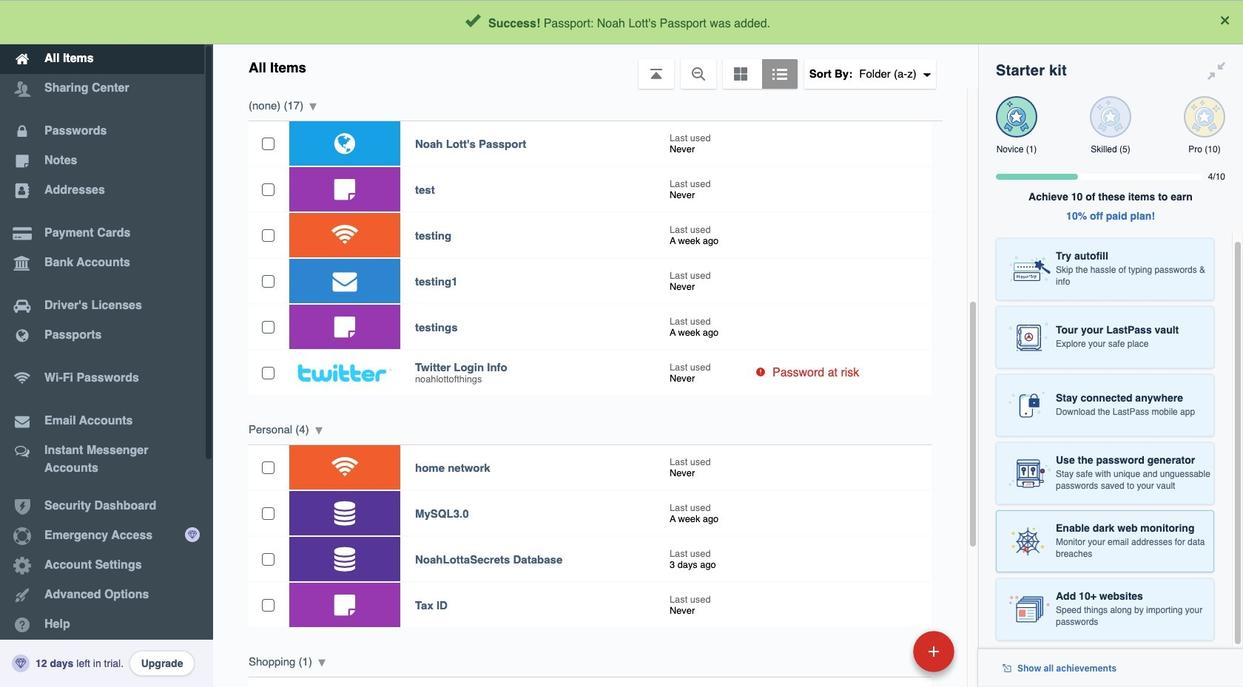 Task type: describe. For each thing, give the bounding box(es) containing it.
vault options navigation
[[213, 44, 979, 89]]

search my vault text field
[[357, 6, 948, 38]]

main navigation navigation
[[0, 0, 213, 688]]



Task type: vqa. For each thing, say whether or not it's contained in the screenshot.
New item icon
no



Task type: locate. For each thing, give the bounding box(es) containing it.
Search search field
[[357, 6, 948, 38]]

new item navigation
[[812, 627, 964, 688]]

alert
[[0, 0, 1244, 44]]

new item element
[[812, 631, 960, 673]]



